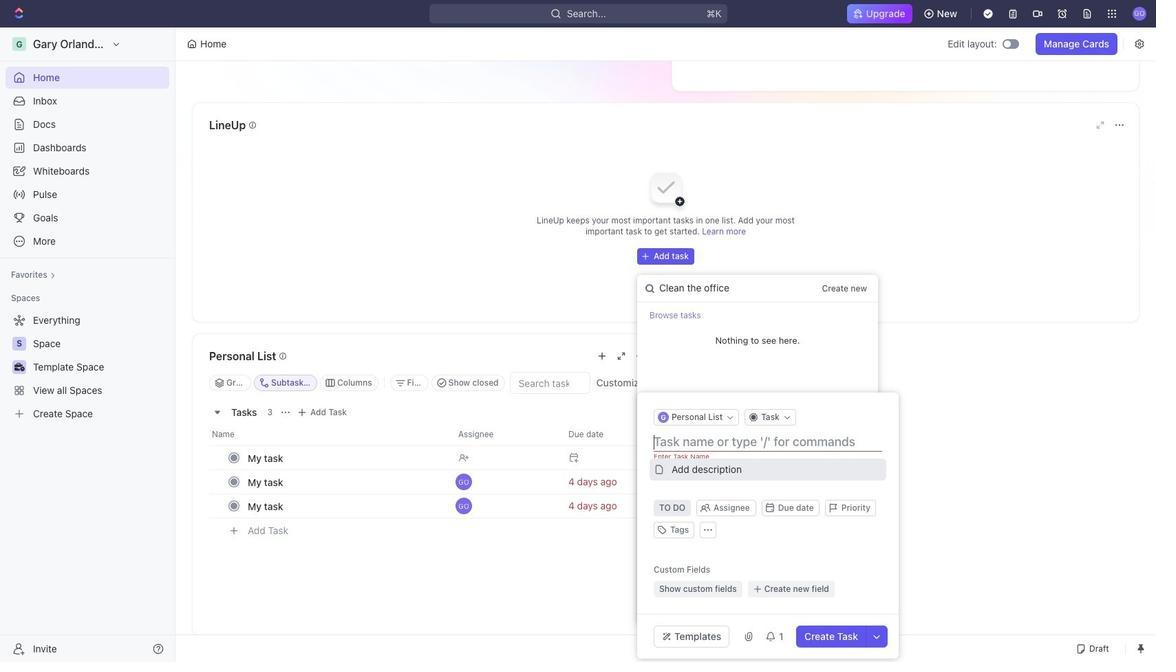 Task type: describe. For each thing, give the bounding box(es) containing it.
tree inside 'sidebar' navigation
[[6, 310, 169, 425]]

Task name or type '/' for commands text field
[[654, 434, 885, 451]]

Search tasks... text field
[[511, 373, 590, 394]]



Task type: locate. For each thing, give the bounding box(es) containing it.
tree
[[6, 310, 169, 425]]

sidebar navigation
[[0, 28, 176, 663]]

Search for task (or subtask) name, ID, or URL text field
[[638, 275, 817, 302]]



Task type: vqa. For each thing, say whether or not it's contained in the screenshot.
business time icon
no



